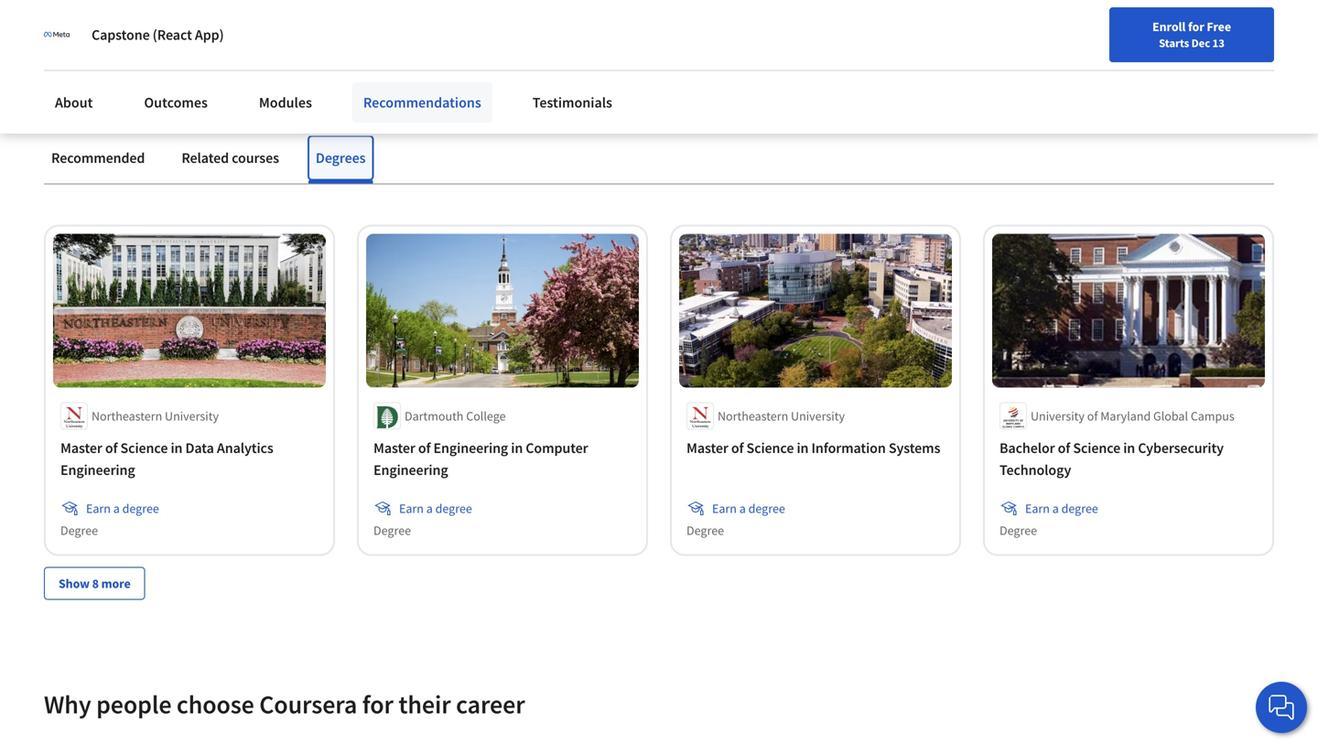 Task type: locate. For each thing, give the bounding box(es) containing it.
2 science from the left
[[747, 439, 794, 457]]

earn a degree down master of science in data analytics engineering
[[86, 500, 159, 517]]

degree down master of science in information systems
[[748, 500, 785, 517]]

in for master of engineering in computer engineering
[[511, 439, 523, 457]]

0 vertical spatial for
[[1188, 18, 1204, 35]]

northeastern up master of science in data analytics engineering
[[92, 408, 162, 424]]

degree for master of science in information systems
[[687, 522, 724, 539]]

4 earn from the left
[[1025, 500, 1050, 517]]

13
[[1212, 36, 1225, 50]]

for up dec
[[1188, 18, 1204, 35]]

0 vertical spatial recommended
[[44, 74, 209, 106]]

1 master from the left
[[60, 439, 102, 457]]

science left information
[[747, 439, 794, 457]]

master
[[60, 439, 102, 457], [373, 439, 415, 457], [687, 439, 728, 457]]

2 horizontal spatial science
[[1073, 439, 1121, 457]]

science down maryland
[[1073, 439, 1121, 457]]

earn for master of engineering in computer engineering
[[399, 500, 424, 517]]

recommended if you're interested in mobile and web development
[[44, 74, 776, 106]]

earn a degree for master of engineering in computer engineering
[[399, 500, 472, 517]]

of inside bachelor of science in cybersecurity technology
[[1058, 439, 1070, 457]]

in inside bachelor of science in cybersecurity technology
[[1123, 439, 1135, 457]]

4 earn a degree from the left
[[1025, 500, 1098, 517]]

1 northeastern university from the left
[[92, 408, 219, 424]]

northeastern for information
[[718, 408, 788, 424]]

in inside master of science in data analytics engineering
[[171, 439, 183, 457]]

in for master of science in information systems
[[797, 439, 809, 457]]

university for data
[[165, 408, 219, 424]]

2 horizontal spatial master
[[687, 439, 728, 457]]

enroll for free starts dec 13
[[1152, 18, 1231, 50]]

1 horizontal spatial science
[[747, 439, 794, 457]]

in left the "data"
[[171, 439, 183, 457]]

northeastern university up master of science in information systems
[[718, 408, 845, 424]]

of
[[1087, 408, 1098, 424], [105, 439, 118, 457], [418, 439, 431, 457], [731, 439, 744, 457], [1058, 439, 1070, 457]]

related courses button
[[174, 136, 286, 180]]

northeastern university
[[92, 408, 219, 424], [718, 408, 845, 424]]

2 horizontal spatial university
[[1031, 408, 1085, 424]]

master of engineering in computer engineering link
[[373, 437, 632, 481]]

in inside the master of engineering in computer engineering
[[511, 439, 523, 457]]

1 horizontal spatial university
[[791, 408, 845, 424]]

master for master of science in data analytics engineering
[[60, 439, 102, 457]]

degree
[[60, 522, 98, 539], [373, 522, 411, 539], [687, 522, 724, 539], [1000, 522, 1037, 539]]

degree down the master of engineering in computer engineering at the left
[[435, 500, 472, 517]]

in
[[424, 74, 445, 106], [171, 439, 183, 457], [511, 439, 523, 457], [797, 439, 809, 457], [1123, 439, 1135, 457]]

recommended inside recommended button
[[51, 149, 145, 167]]

modules
[[259, 93, 312, 112]]

1 a from the left
[[113, 500, 120, 517]]

a
[[113, 500, 120, 517], [426, 500, 433, 517], [739, 500, 746, 517], [1052, 500, 1059, 517]]

recommended down about
[[51, 149, 145, 167]]

1 vertical spatial recommended
[[51, 149, 145, 167]]

web
[[576, 74, 623, 106]]

earn for master of science in information systems
[[712, 500, 737, 517]]

university
[[165, 408, 219, 424], [791, 408, 845, 424], [1031, 408, 1085, 424]]

0 horizontal spatial science
[[120, 439, 168, 457]]

earn a degree
[[86, 500, 159, 517], [399, 500, 472, 517], [712, 500, 785, 517], [1025, 500, 1098, 517]]

1 vertical spatial for
[[362, 688, 393, 720]]

collection element
[[33, 185, 1285, 629]]

science inside bachelor of science in cybersecurity technology
[[1073, 439, 1121, 457]]

of inside master of science in information systems link
[[731, 439, 744, 457]]

1 horizontal spatial master
[[373, 439, 415, 457]]

in left information
[[797, 439, 809, 457]]

2 a from the left
[[426, 500, 433, 517]]

science left the "data"
[[120, 439, 168, 457]]

of inside the master of engineering in computer engineering
[[418, 439, 431, 457]]

recommendation tabs tab list
[[44, 136, 1274, 184]]

1 degree from the left
[[122, 500, 159, 517]]

degrees button
[[308, 136, 373, 180]]

3 a from the left
[[739, 500, 746, 517]]

show 8 more button
[[44, 567, 145, 600]]

recommended for recommended
[[51, 149, 145, 167]]

bachelor of science in cybersecurity technology link
[[1000, 437, 1258, 481]]

4 degree from the left
[[1000, 522, 1037, 539]]

2 degree from the left
[[435, 500, 472, 517]]

degree
[[122, 500, 159, 517], [435, 500, 472, 517], [748, 500, 785, 517], [1061, 500, 1098, 517]]

for
[[1188, 18, 1204, 35], [362, 688, 393, 720]]

2 master from the left
[[373, 439, 415, 457]]

1 earn a degree from the left
[[86, 500, 159, 517]]

university up master of science in information systems link
[[791, 408, 845, 424]]

more
[[101, 575, 131, 592]]

free
[[1207, 18, 1231, 35]]

university up bachelor
[[1031, 408, 1085, 424]]

master of science in information systems link
[[687, 437, 945, 459]]

3 science from the left
[[1073, 439, 1121, 457]]

2 northeastern university from the left
[[718, 408, 845, 424]]

of inside master of science in data analytics engineering
[[105, 439, 118, 457]]

0 horizontal spatial university
[[165, 408, 219, 424]]

coursera image
[[22, 15, 138, 44]]

earn for bachelor of science in cybersecurity technology
[[1025, 500, 1050, 517]]

science inside master of science in data analytics engineering
[[120, 439, 168, 457]]

2 degree from the left
[[373, 522, 411, 539]]

science for cybersecurity
[[1073, 439, 1121, 457]]

of for master of science in information systems
[[731, 439, 744, 457]]

for left 'their'
[[362, 688, 393, 720]]

testimonials
[[533, 93, 612, 112]]

recommendations
[[363, 93, 481, 112]]

0 horizontal spatial northeastern university
[[92, 408, 219, 424]]

1 university from the left
[[165, 408, 219, 424]]

northeastern university for information
[[718, 408, 845, 424]]

a for master of science in data analytics engineering
[[113, 500, 120, 517]]

4 degree from the left
[[1061, 500, 1098, 517]]

of for master of science in data analytics engineering
[[105, 439, 118, 457]]

1 horizontal spatial for
[[1188, 18, 1204, 35]]

3 master from the left
[[687, 439, 728, 457]]

1 science from the left
[[120, 439, 168, 457]]

science
[[120, 439, 168, 457], [747, 439, 794, 457], [1073, 439, 1121, 457]]

college
[[466, 408, 506, 424]]

degree for bachelor of science in cybersecurity technology
[[1000, 522, 1037, 539]]

earn a degree for master of science in data analytics engineering
[[86, 500, 159, 517]]

2 earn a degree from the left
[[399, 500, 472, 517]]

3 earn from the left
[[712, 500, 737, 517]]

1 horizontal spatial northeastern university
[[718, 408, 845, 424]]

courses
[[232, 149, 279, 167]]

university up the "data"
[[165, 408, 219, 424]]

earn
[[86, 500, 111, 517], [399, 500, 424, 517], [712, 500, 737, 517], [1025, 500, 1050, 517]]

(react
[[153, 26, 192, 44]]

1 degree from the left
[[60, 522, 98, 539]]

engineering
[[433, 439, 508, 457], [60, 461, 135, 479], [373, 461, 448, 479]]

1 earn from the left
[[86, 500, 111, 517]]

earn a degree for master of science in information systems
[[712, 500, 785, 517]]

in inside master of science in information systems link
[[797, 439, 809, 457]]

chat with us image
[[1267, 693, 1296, 722]]

master inside master of science in data analytics engineering
[[60, 439, 102, 457]]

3 degree from the left
[[687, 522, 724, 539]]

0 horizontal spatial master
[[60, 439, 102, 457]]

university for information
[[791, 408, 845, 424]]

recommended down capstone at the left
[[44, 74, 209, 106]]

master inside the master of engineering in computer engineering
[[373, 439, 415, 457]]

career
[[456, 688, 525, 720]]

recommended
[[44, 74, 209, 106], [51, 149, 145, 167]]

degree for data
[[122, 500, 159, 517]]

coursera
[[259, 688, 357, 720]]

3 degree from the left
[[748, 500, 785, 517]]

their
[[399, 688, 451, 720]]

1 northeastern from the left
[[92, 408, 162, 424]]

northeastern university up master of science in data analytics engineering
[[92, 408, 219, 424]]

degree for cybersecurity
[[1061, 500, 1098, 517]]

earn a degree down 'technology'
[[1025, 500, 1098, 517]]

about link
[[44, 82, 104, 123]]

of for bachelor of science in cybersecurity technology
[[1058, 439, 1070, 457]]

earn a degree for bachelor of science in cybersecurity technology
[[1025, 500, 1098, 517]]

of for master of engineering in computer engineering
[[418, 439, 431, 457]]

menu item
[[968, 18, 1086, 78]]

earn a degree down master of science in information systems
[[712, 500, 785, 517]]

enroll
[[1152, 18, 1186, 35]]

degree down master of science in data analytics engineering
[[122, 500, 159, 517]]

in down university of maryland global campus
[[1123, 439, 1135, 457]]

degree down 'technology'
[[1061, 500, 1098, 517]]

recommended button
[[44, 136, 152, 180]]

northeastern up master of science in information systems
[[718, 408, 788, 424]]

1 horizontal spatial northeastern
[[718, 408, 788, 424]]

2 university from the left
[[791, 408, 845, 424]]

0 horizontal spatial northeastern
[[92, 408, 162, 424]]

0 horizontal spatial for
[[362, 688, 393, 720]]

and
[[529, 74, 571, 106]]

if
[[214, 74, 228, 106]]

development
[[628, 74, 776, 106]]

in left computer
[[511, 439, 523, 457]]

capstone
[[92, 26, 150, 44]]

earn a degree down the master of engineering in computer engineering at the left
[[399, 500, 472, 517]]

recommended for recommended if you're interested in mobile and web development
[[44, 74, 209, 106]]

4 a from the left
[[1052, 500, 1059, 517]]

related courses
[[182, 149, 279, 167]]

for inside enroll for free starts dec 13
[[1188, 18, 1204, 35]]

3 earn a degree from the left
[[712, 500, 785, 517]]

northeastern
[[92, 408, 162, 424], [718, 408, 788, 424]]

2 northeastern from the left
[[718, 408, 788, 424]]

2 earn from the left
[[399, 500, 424, 517]]



Task type: describe. For each thing, give the bounding box(es) containing it.
data
[[185, 439, 214, 457]]

dec
[[1192, 36, 1210, 50]]

degree for computer
[[435, 500, 472, 517]]

choose
[[177, 688, 254, 720]]

related
[[182, 149, 229, 167]]

northeastern university for data
[[92, 408, 219, 424]]

northeastern for data
[[92, 408, 162, 424]]

degree for information
[[748, 500, 785, 517]]

maryland
[[1100, 408, 1151, 424]]

meta image
[[44, 22, 70, 48]]

cybersecurity
[[1138, 439, 1224, 457]]

bachelor of science in cybersecurity technology
[[1000, 439, 1224, 479]]

bachelor
[[1000, 439, 1055, 457]]

people
[[96, 688, 172, 720]]

testimonials link
[[522, 82, 623, 123]]

interested
[[308, 74, 419, 106]]

master of engineering in computer engineering
[[373, 439, 588, 479]]

capstone (react app)
[[92, 26, 224, 44]]

8
[[92, 575, 99, 592]]

mobile
[[450, 74, 524, 106]]

dartmouth college
[[405, 408, 506, 424]]

starts
[[1159, 36, 1189, 50]]

app)
[[195, 26, 224, 44]]

global
[[1153, 408, 1188, 424]]

computer
[[526, 439, 588, 457]]

master of science in data analytics engineering
[[60, 439, 273, 479]]

in for master of science in data analytics engineering
[[171, 439, 183, 457]]

science for data
[[120, 439, 168, 457]]

master of science in data analytics engineering link
[[60, 437, 319, 481]]

recommendations link
[[352, 82, 492, 123]]

university of maryland global campus
[[1031, 408, 1235, 424]]

earn for master of science in data analytics engineering
[[86, 500, 111, 517]]

degrees
[[316, 149, 366, 167]]

technology
[[1000, 461, 1071, 479]]

degree for master of engineering in computer engineering
[[373, 522, 411, 539]]

science for information
[[747, 439, 794, 457]]

you're
[[233, 74, 303, 106]]

why
[[44, 688, 91, 720]]

information
[[811, 439, 886, 457]]

engineering inside master of science in data analytics engineering
[[60, 461, 135, 479]]

3 university from the left
[[1031, 408, 1085, 424]]

show notifications image
[[1105, 23, 1127, 45]]

show
[[59, 575, 90, 592]]

master for master of science in information systems
[[687, 439, 728, 457]]

show 8 more
[[59, 575, 131, 592]]

in for bachelor of science in cybersecurity technology
[[1123, 439, 1135, 457]]

outcomes
[[144, 93, 208, 112]]

campus
[[1191, 408, 1235, 424]]

a for bachelor of science in cybersecurity technology
[[1052, 500, 1059, 517]]

a for master of engineering in computer engineering
[[426, 500, 433, 517]]

master of science in information systems
[[687, 439, 940, 457]]

why people choose coursera for their career
[[44, 688, 525, 720]]

outcomes link
[[133, 82, 219, 123]]

in left mobile
[[424, 74, 445, 106]]

modules link
[[248, 82, 323, 123]]

of for university of maryland global campus
[[1087, 408, 1098, 424]]

degree for master of science in data analytics engineering
[[60, 522, 98, 539]]

a for master of science in information systems
[[739, 500, 746, 517]]

dartmouth
[[405, 408, 464, 424]]

master for master of engineering in computer engineering
[[373, 439, 415, 457]]

analytics
[[217, 439, 273, 457]]

about
[[55, 93, 93, 112]]

systems
[[889, 439, 940, 457]]



Task type: vqa. For each thing, say whether or not it's contained in the screenshot.
the right University
yes



